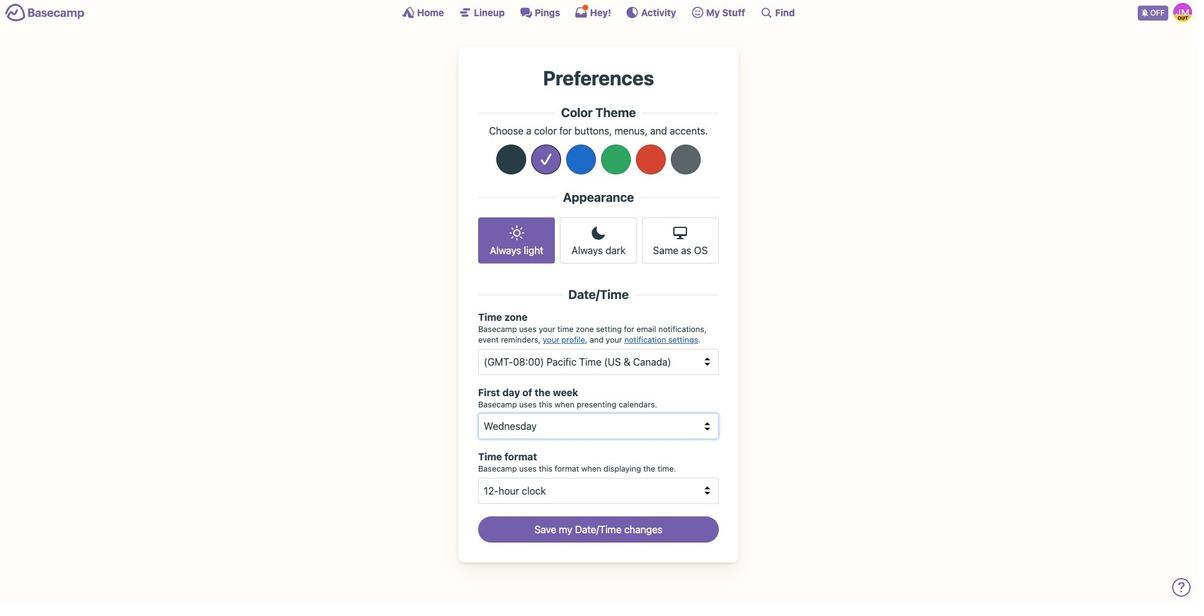 Task type: locate. For each thing, give the bounding box(es) containing it.
main element
[[0, 0, 1197, 24]]

keyboard shortcut: ⌘ + / image
[[760, 6, 773, 19]]

jer mill image
[[1174, 3, 1192, 22]]

None submit
[[478, 517, 719, 543]]



Task type: describe. For each thing, give the bounding box(es) containing it.
switch accounts image
[[5, 3, 85, 22]]



Task type: vqa. For each thing, say whether or not it's contained in the screenshot.
the middle create
no



